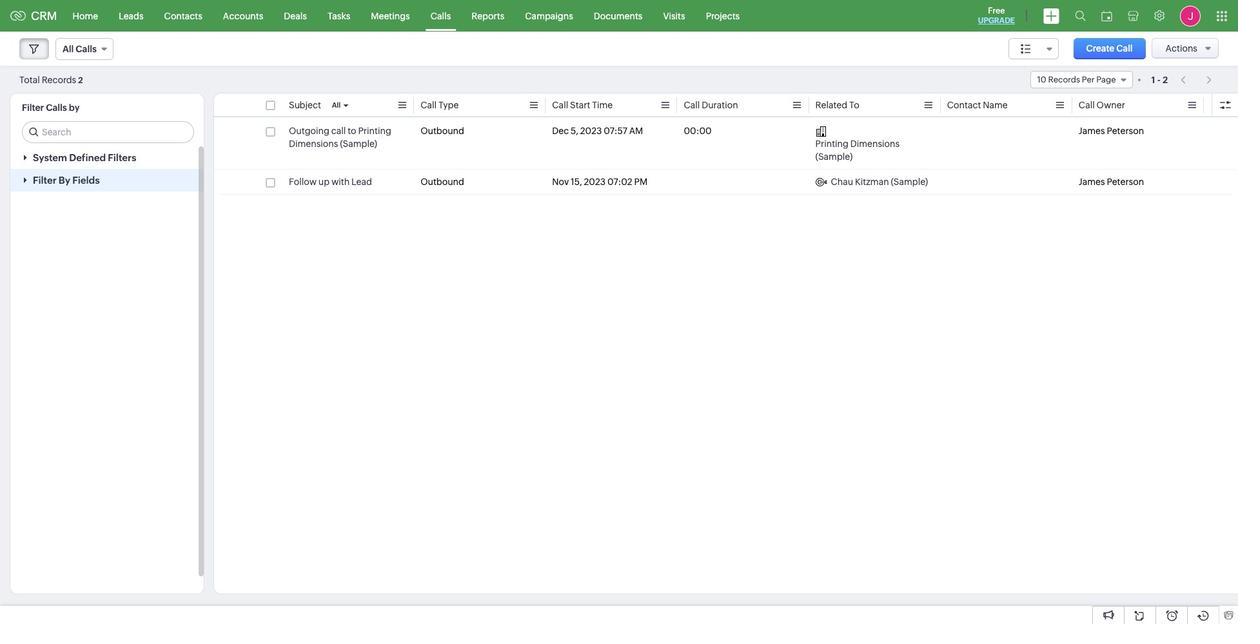 Task type: describe. For each thing, give the bounding box(es) containing it.
time
[[592, 100, 613, 110]]

james peterson for chau kitzman (sample)
[[1079, 177, 1144, 187]]

meetings
[[371, 11, 410, 21]]

accounts
[[223, 11, 263, 21]]

all calls
[[63, 44, 97, 54]]

0 vertical spatial calls
[[431, 11, 451, 21]]

type
[[439, 100, 459, 110]]

peterson for printing dimensions (sample)
[[1107, 126, 1144, 136]]

chau
[[831, 177, 853, 187]]

per
[[1082, 75, 1095, 84]]

2 for total records 2
[[78, 75, 83, 85]]

filters
[[108, 152, 136, 163]]

total records 2
[[19, 74, 83, 85]]

projects link
[[696, 0, 750, 31]]

james for chau kitzman (sample)
[[1079, 177, 1105, 187]]

system
[[33, 152, 67, 163]]

james peterson for printing dimensions (sample)
[[1079, 126, 1144, 136]]

crm
[[31, 9, 57, 23]]

calls for filter calls by
[[46, 103, 67, 113]]

nov 15, 2023 07:02 pm
[[552, 177, 648, 187]]

outgoing
[[289, 126, 330, 136]]

1 - 2
[[1152, 74, 1168, 85]]

all for all calls
[[63, 44, 74, 54]]

fields
[[72, 175, 100, 186]]

search image
[[1075, 10, 1086, 21]]

filter for filter calls by
[[22, 103, 44, 113]]

contact name
[[947, 100, 1008, 110]]

crm link
[[10, 9, 57, 23]]

search element
[[1067, 0, 1094, 32]]

documents link
[[584, 0, 653, 31]]

filter by fields button
[[10, 169, 204, 192]]

accounts link
[[213, 0, 274, 31]]

call duration
[[684, 100, 738, 110]]

call start time
[[552, 100, 613, 110]]

contacts
[[164, 11, 202, 21]]

campaigns
[[525, 11, 573, 21]]

records for total
[[42, 74, 76, 85]]

visits link
[[653, 0, 696, 31]]

row group containing outgoing call to printing dimensions (sample)
[[214, 119, 1238, 195]]

15,
[[571, 177, 582, 187]]

profile image
[[1180, 5, 1201, 26]]

to
[[849, 100, 860, 110]]

10 Records Per Page field
[[1030, 71, 1133, 88]]

printing dimensions (sample)
[[816, 139, 900, 162]]

dec 5, 2023 07:57 am
[[552, 126, 643, 136]]

(sample) for nov 15, 2023 07:02 pm
[[891, 177, 928, 187]]

leads
[[119, 11, 144, 21]]

free upgrade
[[978, 6, 1015, 25]]

outgoing call to printing dimensions (sample)
[[289, 126, 391, 149]]

printing inside outgoing call to printing dimensions (sample)
[[358, 126, 391, 136]]

dec
[[552, 126, 569, 136]]

projects
[[706, 11, 740, 21]]

records for 10
[[1048, 75, 1080, 84]]

5,
[[571, 126, 578, 136]]

page
[[1097, 75, 1116, 84]]

follow up with lead
[[289, 177, 372, 187]]

contacts link
[[154, 0, 213, 31]]

call owner
[[1079, 100, 1125, 110]]

create
[[1087, 43, 1115, 54]]

total
[[19, 74, 40, 85]]

follow
[[289, 177, 317, 187]]

07:57
[[604, 126, 628, 136]]

kitzman
[[855, 177, 889, 187]]

1
[[1152, 74, 1156, 85]]

documents
[[594, 11, 643, 21]]

printing dimensions (sample) link
[[816, 124, 934, 163]]

07:02
[[608, 177, 633, 187]]

filter calls by
[[22, 103, 80, 113]]

create call
[[1087, 43, 1133, 54]]

related
[[816, 100, 848, 110]]

all for all
[[332, 101, 341, 109]]

call for call owner
[[1079, 100, 1095, 110]]

deals link
[[274, 0, 317, 31]]

follow up with lead link
[[289, 175, 372, 188]]

defined
[[69, 152, 106, 163]]

outgoing call to printing dimensions (sample) link
[[289, 124, 408, 150]]

10 records per page
[[1037, 75, 1116, 84]]

2023 for 07:02
[[584, 177, 606, 187]]

with
[[332, 177, 350, 187]]



Task type: locate. For each thing, give the bounding box(es) containing it.
0 horizontal spatial dimensions
[[289, 139, 338, 149]]

create menu element
[[1036, 0, 1067, 31]]

tasks
[[328, 11, 350, 21]]

all up total records 2
[[63, 44, 74, 54]]

1 horizontal spatial all
[[332, 101, 341, 109]]

james
[[1079, 126, 1105, 136], [1079, 177, 1105, 187]]

contact
[[947, 100, 981, 110]]

up
[[319, 177, 330, 187]]

related to
[[816, 100, 860, 110]]

call left owner
[[1079, 100, 1095, 110]]

james for printing dimensions (sample)
[[1079, 126, 1105, 136]]

2023 for 07:57
[[580, 126, 602, 136]]

0 vertical spatial printing
[[358, 126, 391, 136]]

actions
[[1166, 43, 1198, 54]]

1 vertical spatial filter
[[33, 175, 56, 186]]

home
[[73, 11, 98, 21]]

reports
[[472, 11, 505, 21]]

None field
[[1009, 38, 1059, 59]]

00:00
[[684, 126, 712, 136]]

dimensions inside the printing dimensions (sample)
[[851, 139, 900, 149]]

peterson for chau kitzman (sample)
[[1107, 177, 1144, 187]]

all up call
[[332, 101, 341, 109]]

to
[[348, 126, 356, 136]]

0 horizontal spatial (sample)
[[340, 139, 377, 149]]

visits
[[663, 11, 685, 21]]

calls inside field
[[76, 44, 97, 54]]

filter for filter by fields
[[33, 175, 56, 186]]

printing inside the printing dimensions (sample)
[[816, 139, 849, 149]]

call up 00:00
[[684, 100, 700, 110]]

chau kitzman (sample) link
[[816, 175, 928, 188]]

2 up by
[[78, 75, 83, 85]]

(sample) up "chau"
[[816, 152, 853, 162]]

2023 right "15,"
[[584, 177, 606, 187]]

(sample) right kitzman
[[891, 177, 928, 187]]

chau kitzman (sample)
[[831, 177, 928, 187]]

0 vertical spatial james peterson
[[1079, 126, 1144, 136]]

calendar image
[[1102, 11, 1113, 21]]

2 outbound from the top
[[421, 177, 464, 187]]

free
[[988, 6, 1005, 15]]

dimensions inside outgoing call to printing dimensions (sample)
[[289, 139, 338, 149]]

by
[[69, 103, 80, 113]]

1 vertical spatial calls
[[76, 44, 97, 54]]

1 horizontal spatial printing
[[816, 139, 849, 149]]

dimensions
[[289, 139, 338, 149], [851, 139, 900, 149]]

0 vertical spatial james
[[1079, 126, 1105, 136]]

profile element
[[1173, 0, 1209, 31]]

1 vertical spatial peterson
[[1107, 177, 1144, 187]]

0 vertical spatial outbound
[[421, 126, 464, 136]]

filter by fields
[[33, 175, 100, 186]]

(sample) for dec 5, 2023 07:57 am
[[816, 152, 853, 162]]

2 horizontal spatial calls
[[431, 11, 451, 21]]

2 james peterson from the top
[[1079, 177, 1144, 187]]

meetings link
[[361, 0, 420, 31]]

1 horizontal spatial (sample)
[[816, 152, 853, 162]]

1 outbound from the top
[[421, 126, 464, 136]]

1 horizontal spatial calls
[[76, 44, 97, 54]]

size image
[[1021, 43, 1031, 55]]

call for call type
[[421, 100, 437, 110]]

printing right to
[[358, 126, 391, 136]]

by
[[59, 175, 70, 186]]

10
[[1037, 75, 1047, 84]]

tasks link
[[317, 0, 361, 31]]

(sample) down to
[[340, 139, 377, 149]]

outbound
[[421, 126, 464, 136], [421, 177, 464, 187]]

1 james from the top
[[1079, 126, 1105, 136]]

2 james from the top
[[1079, 177, 1105, 187]]

2 vertical spatial calls
[[46, 103, 67, 113]]

Search text field
[[23, 122, 193, 143]]

start
[[570, 100, 590, 110]]

call for call duration
[[684, 100, 700, 110]]

1 vertical spatial printing
[[816, 139, 849, 149]]

2
[[1163, 74, 1168, 85], [78, 75, 83, 85]]

filter left by
[[33, 175, 56, 186]]

am
[[629, 126, 643, 136]]

calls down home
[[76, 44, 97, 54]]

1 peterson from the top
[[1107, 126, 1144, 136]]

name
[[983, 100, 1008, 110]]

system defined filters button
[[10, 146, 204, 169]]

calls link
[[420, 0, 461, 31]]

0 horizontal spatial calls
[[46, 103, 67, 113]]

records right 10
[[1048, 75, 1080, 84]]

dimensions up kitzman
[[851, 139, 900, 149]]

1 vertical spatial james peterson
[[1079, 177, 1144, 187]]

reports link
[[461, 0, 515, 31]]

nov
[[552, 177, 569, 187]]

(sample)
[[340, 139, 377, 149], [816, 152, 853, 162], [891, 177, 928, 187]]

create call button
[[1074, 38, 1146, 59]]

home link
[[62, 0, 108, 31]]

calls for all calls
[[76, 44, 97, 54]]

call left start
[[552, 100, 568, 110]]

2023 right the 5,
[[580, 126, 602, 136]]

1 james peterson from the top
[[1079, 126, 1144, 136]]

2 inside total records 2
[[78, 75, 83, 85]]

1 dimensions from the left
[[289, 139, 338, 149]]

pm
[[634, 177, 648, 187]]

2 right -
[[1163, 74, 1168, 85]]

upgrade
[[978, 16, 1015, 25]]

james peterson
[[1079, 126, 1144, 136], [1079, 177, 1144, 187]]

1 vertical spatial all
[[332, 101, 341, 109]]

call left type
[[421, 100, 437, 110]]

2 dimensions from the left
[[851, 139, 900, 149]]

outbound for follow up with lead
[[421, 177, 464, 187]]

deals
[[284, 11, 307, 21]]

filter inside dropdown button
[[33, 175, 56, 186]]

owner
[[1097, 100, 1125, 110]]

calls left reports link
[[431, 11, 451, 21]]

1 horizontal spatial 2
[[1163, 74, 1168, 85]]

call right 'create'
[[1117, 43, 1133, 54]]

All Calls field
[[55, 38, 113, 60]]

1 vertical spatial 2023
[[584, 177, 606, 187]]

call for call start time
[[552, 100, 568, 110]]

-
[[1157, 74, 1161, 85]]

dimensions down the outgoing
[[289, 139, 338, 149]]

0 horizontal spatial printing
[[358, 126, 391, 136]]

1 horizontal spatial dimensions
[[851, 139, 900, 149]]

call
[[331, 126, 346, 136]]

0 horizontal spatial all
[[63, 44, 74, 54]]

call type
[[421, 100, 459, 110]]

0 vertical spatial filter
[[22, 103, 44, 113]]

0 vertical spatial 2023
[[580, 126, 602, 136]]

row group
[[214, 119, 1238, 195]]

(sample) inside outgoing call to printing dimensions (sample)
[[340, 139, 377, 149]]

2 peterson from the top
[[1107, 177, 1144, 187]]

2 vertical spatial (sample)
[[891, 177, 928, 187]]

(sample) inside the printing dimensions (sample)
[[816, 152, 853, 162]]

2 for 1 - 2
[[1163, 74, 1168, 85]]

lead
[[352, 177, 372, 187]]

create menu image
[[1044, 8, 1060, 24]]

printing
[[358, 126, 391, 136], [816, 139, 849, 149]]

calls
[[431, 11, 451, 21], [76, 44, 97, 54], [46, 103, 67, 113]]

system defined filters
[[33, 152, 136, 163]]

0 vertical spatial (sample)
[[340, 139, 377, 149]]

1 horizontal spatial records
[[1048, 75, 1080, 84]]

0 vertical spatial peterson
[[1107, 126, 1144, 136]]

records inside field
[[1048, 75, 1080, 84]]

subject
[[289, 100, 321, 110]]

navigation
[[1175, 70, 1219, 89]]

campaigns link
[[515, 0, 584, 31]]

leads link
[[108, 0, 154, 31]]

all
[[63, 44, 74, 54], [332, 101, 341, 109]]

printing down related
[[816, 139, 849, 149]]

all inside field
[[63, 44, 74, 54]]

0 horizontal spatial records
[[42, 74, 76, 85]]

duration
[[702, 100, 738, 110]]

call inside button
[[1117, 43, 1133, 54]]

calls left by
[[46, 103, 67, 113]]

0 vertical spatial all
[[63, 44, 74, 54]]

call
[[1117, 43, 1133, 54], [421, 100, 437, 110], [552, 100, 568, 110], [684, 100, 700, 110], [1079, 100, 1095, 110]]

filter down 'total'
[[22, 103, 44, 113]]

1 vertical spatial outbound
[[421, 177, 464, 187]]

2023
[[580, 126, 602, 136], [584, 177, 606, 187]]

peterson
[[1107, 126, 1144, 136], [1107, 177, 1144, 187]]

2 horizontal spatial (sample)
[[891, 177, 928, 187]]

1 vertical spatial james
[[1079, 177, 1105, 187]]

records up 'filter calls by'
[[42, 74, 76, 85]]

outbound for outgoing call to printing dimensions (sample)
[[421, 126, 464, 136]]

0 horizontal spatial 2
[[78, 75, 83, 85]]

1 vertical spatial (sample)
[[816, 152, 853, 162]]

filter
[[22, 103, 44, 113], [33, 175, 56, 186]]

records
[[42, 74, 76, 85], [1048, 75, 1080, 84]]



Task type: vqa. For each thing, say whether or not it's contained in the screenshot.
Complete all the steps from Getting Started wizard's Complete
no



